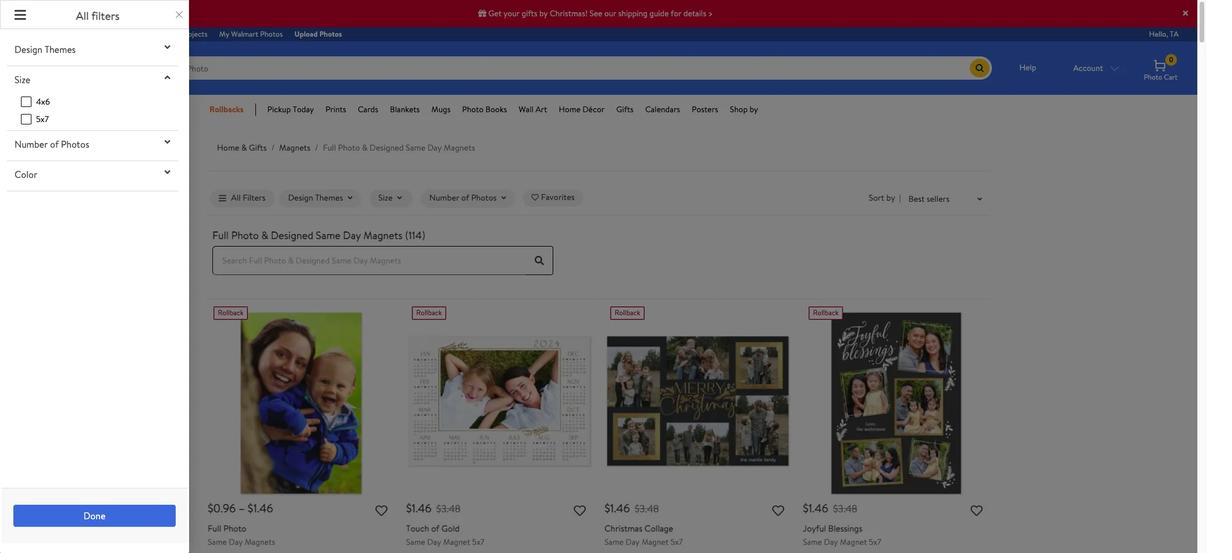 Task type: vqa. For each thing, say whether or not it's contained in the screenshot.
size
yes



Task type: locate. For each thing, give the bounding box(es) containing it.
projects
[[181, 28, 208, 39]]

1 vertical spatial size
[[378, 192, 393, 204]]

day inside full photo same day magnets
[[229, 536, 243, 548]]

magnets down pickup today link
[[279, 142, 311, 154]]

& down cards link
[[362, 142, 368, 154]]

photo down $ 0 . 96 – $ 1 . 46
[[224, 523, 246, 535]]

1 $ 1 . 46 $3.48 from the left
[[406, 501, 461, 516]]

| down filters
[[104, 28, 105, 39]]

46 up christmas
[[617, 501, 630, 516]]

1 vertical spatial design
[[288, 192, 313, 204]]

magnet down collage
[[642, 536, 669, 548]]

$ 1 . 46 $3.48 up touch on the bottom left of page
[[406, 501, 461, 516]]

1 my from the left
[[169, 28, 179, 39]]

$3.48 for blessings
[[833, 502, 858, 516]]

$ 1 . 46 $3.48 for christmas
[[605, 501, 659, 516]]

1 horizontal spatial number
[[430, 192, 459, 204]]

finder
[[137, 28, 157, 39]]

day up search full photo & designed same day magnets "search box"
[[343, 228, 361, 243]]

2 horizontal spatial by
[[887, 192, 895, 204]]

1 horizontal spatial favorite this design image
[[574, 506, 586, 518]]

2 vertical spatial full
[[208, 523, 221, 535]]

full right magnets link
[[323, 142, 336, 154]]

by inside sort-select element
[[887, 192, 895, 204]]

mugs
[[432, 104, 451, 115]]

0 horizontal spatial 0
[[214, 501, 221, 516]]

same down christmas
[[605, 536, 624, 548]]

1 horizontal spatial design themes
[[288, 192, 343, 204]]

0 horizontal spatial size
[[15, 73, 30, 86]]

1 horizontal spatial all
[[231, 192, 241, 204]]

1 magnet from the left
[[443, 536, 470, 548]]

0
[[1170, 55, 1174, 65], [214, 501, 221, 516]]

0 horizontal spatial themes
[[45, 43, 76, 56]]

full photo same day magnets
[[208, 523, 275, 548]]

1 horizontal spatial by
[[750, 104, 758, 115]]

photo down prints link
[[338, 142, 360, 154]]

.
[[221, 501, 223, 516], [257, 501, 260, 516], [416, 501, 418, 516], [614, 501, 617, 516], [813, 501, 815, 516]]

angle down image
[[165, 138, 170, 147], [397, 195, 402, 202], [501, 195, 506, 202]]

magnet down the gold on the bottom left of page
[[443, 536, 470, 548]]

0 vertical spatial of
[[50, 138, 59, 151]]

pickup today
[[267, 104, 314, 115]]

$ left 96 on the left bottom of the page
[[208, 501, 214, 516]]

joyful
[[803, 523, 826, 535]]

0 left 96 on the left bottom of the page
[[214, 501, 221, 516]]

2 1 from the left
[[412, 501, 416, 516]]

0 vertical spatial design themes
[[15, 43, 76, 56]]

$ 1 . 46 $3.48 up christmas
[[605, 501, 659, 516]]

of
[[50, 138, 59, 151], [462, 192, 469, 204], [431, 523, 440, 535]]

2 vertical spatial by
[[887, 192, 895, 204]]

0 horizontal spatial favorite this design image
[[375, 506, 388, 518]]

my left projects at top
[[169, 28, 179, 39]]

collage
[[645, 523, 673, 535]]

size button up (114)
[[369, 190, 413, 208]]

2 46 from the left
[[418, 501, 432, 516]]

0 vertical spatial 0
[[1170, 55, 1174, 65]]

1 1 from the left
[[253, 501, 257, 516]]

same down touch on the bottom left of page
[[406, 536, 425, 548]]

2 horizontal spatial angle down image
[[501, 195, 506, 202]]

$3.48 for collage
[[635, 502, 659, 516]]

1 vertical spatial themes
[[315, 192, 343, 204]]

1 vertical spatial 0
[[214, 501, 221, 516]]

1 vertical spatial designed
[[271, 228, 313, 243]]

cards link
[[358, 104, 378, 116]]

$
[[208, 501, 214, 516], [248, 501, 253, 516], [406, 501, 412, 516], [605, 501, 610, 516], [803, 501, 809, 516]]

1 horizontal spatial $3.48
[[635, 502, 659, 516]]

by right shop
[[750, 104, 758, 115]]

1 horizontal spatial themes
[[315, 192, 343, 204]]

rollback for touch
[[416, 308, 442, 318]]

done
[[83, 510, 106, 523]]

1 rollback from the left
[[218, 308, 244, 318]]

all filters
[[76, 8, 120, 23]]

0 horizontal spatial designed
[[271, 228, 313, 243]]

number
[[15, 138, 48, 151], [430, 192, 459, 204]]

bars image
[[15, 9, 26, 22]]

angle up image
[[165, 73, 170, 82]]

×
[[1182, 3, 1190, 23]]

day down blessings
[[824, 536, 838, 548]]

same up search full photo & designed same day magnets "search box"
[[316, 228, 341, 243]]

1 vertical spatial gifts
[[249, 142, 267, 154]]

design down the back
[[15, 43, 42, 56]]

design up full photo & designed same day magnets (114)
[[288, 192, 313, 204]]

$ right –
[[248, 501, 253, 516]]

2 favorite this design image from the left
[[574, 506, 586, 518]]

$ 1 . 46 $3.48 for touch
[[406, 501, 461, 516]]

2 my from the left
[[219, 28, 229, 39]]

1 vertical spatial size button
[[369, 190, 413, 208]]

magnets inside full photo same day magnets
[[245, 536, 275, 548]]

$ for touch of gold
[[406, 501, 412, 516]]

magnet inside christmas collage same day magnet 5x7
[[642, 536, 669, 548]]

size down full photo & designed same day magnets
[[378, 192, 393, 204]]

same inside full photo same day magnets
[[208, 536, 227, 548]]

$3.48
[[436, 502, 461, 516], [635, 502, 659, 516], [833, 502, 858, 516]]

1 vertical spatial by
[[750, 104, 758, 115]]

favorite this design image for full photo
[[375, 506, 388, 518]]

photo left books
[[462, 104, 484, 115]]

1 . from the left
[[221, 501, 223, 516]]

1 horizontal spatial of
[[431, 523, 440, 535]]

2 horizontal spatial magnet
[[840, 536, 867, 548]]

magnets down –
[[245, 536, 275, 548]]

2 vertical spatial of
[[431, 523, 440, 535]]

my left walmart
[[219, 28, 229, 39]]

full
[[323, 142, 336, 154], [212, 228, 229, 243], [208, 523, 221, 535]]

$ for christmas collage
[[605, 501, 610, 516]]

shop by
[[730, 104, 758, 115]]

same down 96 on the left bottom of the page
[[208, 536, 227, 548]]

$ up christmas
[[605, 501, 610, 516]]

magnets down the mugs link
[[444, 142, 475, 154]]

photos inside the upload photos link
[[320, 28, 342, 39]]

96
[[223, 501, 236, 516]]

4 1 from the left
[[809, 501, 813, 516]]

themes up full photo & designed same day magnets (114)
[[315, 192, 343, 204]]

full down $ 0 . 96 – $ 1 . 46
[[208, 523, 221, 535]]

. left –
[[221, 501, 223, 516]]

gifts left magnets link
[[249, 142, 267, 154]]

home down rollbacks link
[[217, 142, 239, 154]]

3 $3.48 from the left
[[833, 502, 858, 516]]

3 $ from the left
[[406, 501, 412, 516]]

blankets
[[390, 104, 420, 115]]

$3.48 up collage
[[635, 502, 659, 516]]

$3.48 for of
[[436, 502, 461, 516]]

0 vertical spatial number
[[15, 138, 48, 151]]

2 magnet from the left
[[642, 536, 669, 548]]

1 horizontal spatial angle down image
[[397, 195, 402, 202]]

1 vertical spatial design themes
[[288, 192, 343, 204]]

1 horizontal spatial $ 1 . 46 $3.48
[[605, 501, 659, 516]]

1 up christmas
[[610, 501, 614, 516]]

photo inside full photo same day magnets
[[224, 523, 246, 535]]

. right –
[[257, 501, 260, 516]]

1 for touch
[[412, 501, 416, 516]]

home
[[559, 104, 581, 115], [217, 142, 239, 154]]

magnet inside touch of gold same day magnet 5x7
[[443, 536, 470, 548]]

by
[[539, 8, 548, 19], [750, 104, 758, 115], [887, 192, 895, 204]]

home left décor
[[559, 104, 581, 115]]

1 horizontal spatial size button
[[369, 190, 413, 208]]

3 rollback from the left
[[615, 308, 641, 318]]

designed for full photo & designed same day magnets
[[370, 142, 404, 154]]

all inside button
[[231, 192, 241, 204]]

$3.48 up the gold on the bottom left of page
[[436, 502, 461, 516]]

day inside touch of gold same day magnet 5x7
[[427, 536, 441, 548]]

. up touch on the bottom left of page
[[416, 501, 418, 516]]

all up walmart.com
[[76, 8, 89, 23]]

3 magnet from the left
[[840, 536, 867, 548]]

gold
[[442, 523, 460, 535]]

0 vertical spatial gifts
[[616, 104, 634, 115]]

of inside touch of gold same day magnet 5x7
[[431, 523, 440, 535]]

prints
[[326, 104, 346, 115]]

rollback for joyful
[[813, 308, 839, 318]]

all left filters
[[231, 192, 241, 204]]

color
[[15, 168, 37, 181]]

1 up joyful
[[809, 501, 813, 516]]

3 $ 1 . 46 $3.48 from the left
[[803, 501, 858, 516]]

magnet
[[443, 536, 470, 548], [642, 536, 669, 548], [840, 536, 867, 548]]

by right gifts
[[539, 8, 548, 19]]

day down touch on the bottom left of page
[[427, 536, 441, 548]]

1 horizontal spatial home
[[559, 104, 581, 115]]

1 horizontal spatial my
[[219, 28, 229, 39]]

0 horizontal spatial |
[[104, 28, 105, 39]]

sort
[[869, 192, 885, 204]]

our
[[605, 8, 617, 19]]

photos right walmart
[[260, 28, 283, 39]]

0 vertical spatial size
[[15, 73, 30, 86]]

photos right upload
[[320, 28, 342, 39]]

books
[[486, 104, 507, 115]]

1 horizontal spatial &
[[261, 228, 268, 243]]

1 vertical spatial of
[[462, 192, 469, 204]]

magnets
[[279, 142, 311, 154], [444, 142, 475, 154], [364, 228, 403, 243], [245, 536, 275, 548]]

photo for full photo & designed same day magnets (114)
[[231, 228, 259, 243]]

3 . from the left
[[416, 501, 418, 516]]

46
[[260, 501, 273, 516], [418, 501, 432, 516], [617, 501, 630, 516], [815, 501, 829, 516]]

photo books link
[[462, 104, 507, 116]]

0 horizontal spatial size button
[[7, 69, 178, 91]]

day down christmas
[[626, 536, 640, 548]]

0 vertical spatial number of photos
[[15, 138, 89, 151]]

5 $ from the left
[[803, 501, 809, 516]]

1 horizontal spatial designed
[[370, 142, 404, 154]]

0 vertical spatial themes
[[45, 43, 76, 56]]

>
[[708, 8, 713, 19]]

2 horizontal spatial of
[[462, 192, 469, 204]]

photos inside my walmart photos link
[[260, 28, 283, 39]]

1 horizontal spatial design
[[288, 192, 313, 204]]

$ up touch on the bottom left of page
[[406, 501, 412, 516]]

gifts link
[[616, 104, 634, 116]]

size button down walmart.com
[[7, 69, 178, 91]]

| left best
[[899, 192, 901, 204]]

4 46 from the left
[[815, 501, 829, 516]]

. up joyful
[[813, 501, 815, 516]]

& down rollbacks link
[[241, 142, 247, 154]]

(114)
[[405, 228, 425, 243]]

5 . from the left
[[813, 501, 815, 516]]

themes for done button
[[45, 43, 76, 56]]

1 vertical spatial full
[[212, 228, 229, 243]]

4 rollback from the left
[[813, 308, 839, 318]]

3 favorite this design image from the left
[[772, 506, 785, 518]]

Search Photo text field
[[150, 56, 970, 80]]

cards
[[358, 104, 378, 115]]

3 1 from the left
[[610, 501, 614, 516]]

1 vertical spatial home
[[217, 142, 239, 154]]

1 favorite this design image from the left
[[375, 506, 388, 518]]

photos
[[260, 28, 283, 39], [320, 28, 342, 39], [61, 138, 89, 151], [471, 192, 497, 204]]

full photo & designed same day magnets
[[323, 142, 475, 154]]

full for full photo & designed same day magnets (114)
[[212, 228, 229, 243]]

0 vertical spatial size button
[[7, 69, 178, 91]]

gifts right décor
[[616, 104, 634, 115]]

day inside christmas collage same day magnet 5x7
[[626, 536, 640, 548]]

0 horizontal spatial all
[[76, 8, 89, 23]]

0 vertical spatial designed
[[370, 142, 404, 154]]

photo down all filters button
[[231, 228, 259, 243]]

2 horizontal spatial $ 1 . 46 $3.48
[[803, 501, 858, 516]]

1 up touch on the bottom left of page
[[412, 501, 416, 516]]

0 horizontal spatial $3.48
[[436, 502, 461, 516]]

of for rightmost angle down image
[[462, 192, 469, 204]]

1 $ from the left
[[208, 501, 214, 516]]

1 right –
[[253, 501, 257, 516]]

0 vertical spatial design
[[15, 43, 42, 56]]

1 horizontal spatial gifts
[[616, 104, 634, 115]]

4x6 5x7
[[36, 96, 50, 125]]

1 for joyful
[[809, 501, 813, 516]]

by right the sort
[[887, 192, 895, 204]]

4 . from the left
[[614, 501, 617, 516]]

5x7
[[36, 113, 49, 125], [472, 536, 485, 548], [671, 536, 683, 548], [869, 536, 882, 548]]

full down all filters button
[[212, 228, 229, 243]]

1 vertical spatial number of photos
[[430, 192, 497, 204]]

2 horizontal spatial favorite this design image
[[772, 506, 785, 518]]

favorite this design image
[[375, 506, 388, 518], [574, 506, 586, 518], [772, 506, 785, 518]]

$ 1 . 46 $3.48 up blessings
[[803, 501, 858, 516]]

|
[[104, 28, 105, 39], [899, 192, 901, 204]]

46 up joyful
[[815, 501, 829, 516]]

day down the mugs link
[[428, 142, 442, 154]]

1 vertical spatial |
[[899, 192, 901, 204]]

my
[[169, 28, 179, 39], [219, 28, 229, 39]]

2 $3.48 from the left
[[635, 502, 659, 516]]

0 vertical spatial |
[[104, 28, 105, 39]]

same down blankets link
[[406, 142, 426, 154]]

all
[[76, 8, 89, 23], [231, 192, 241, 204]]

$3.48 up blessings
[[833, 502, 858, 516]]

same inside joyful blessings same day magnet 5x7
[[803, 536, 822, 548]]

themes for the bottom size button
[[315, 192, 343, 204]]

christmas collage same day magnet 5x7
[[605, 523, 683, 548]]

0 horizontal spatial magnet
[[443, 536, 470, 548]]

same down joyful
[[803, 536, 822, 548]]

day
[[428, 142, 442, 154], [343, 228, 361, 243], [229, 536, 243, 548], [427, 536, 441, 548], [626, 536, 640, 548], [824, 536, 838, 548]]

number of photos
[[15, 138, 89, 151], [430, 192, 497, 204]]

design themes down to
[[15, 43, 76, 56]]

0 vertical spatial all
[[76, 8, 89, 23]]

angle down image
[[165, 42, 170, 52], [165, 168, 170, 177], [348, 195, 353, 202], [978, 196, 982, 203]]

0 vertical spatial by
[[539, 8, 548, 19]]

filters
[[243, 192, 266, 204]]

0 vertical spatial home
[[559, 104, 581, 115]]

help
[[1020, 62, 1037, 73]]

46 right –
[[260, 501, 273, 516]]

$ up joyful
[[803, 501, 809, 516]]

photos up color button
[[61, 138, 89, 151]]

1 $3.48 from the left
[[436, 502, 461, 516]]

gift image
[[478, 9, 486, 17]]

magnet inside joyful blessings same day magnet 5x7
[[840, 536, 867, 548]]

calendars
[[645, 104, 680, 115]]

1 horizontal spatial magnet
[[642, 536, 669, 548]]

& down filters
[[261, 228, 268, 243]]

themes down back to walmart.com |
[[45, 43, 76, 56]]

day down $ 0 . 96 – $ 1 . 46
[[229, 536, 243, 548]]

design themes up full photo & designed same day magnets (114)
[[288, 192, 343, 204]]

gifts
[[522, 8, 538, 19]]

4 $ from the left
[[605, 501, 610, 516]]

size up 4x6 link
[[15, 73, 30, 86]]

0 vertical spatial full
[[323, 142, 336, 154]]

. up christmas
[[614, 501, 617, 516]]

0 horizontal spatial of
[[50, 138, 59, 151]]

0 horizontal spatial angle down image
[[165, 138, 170, 147]]

themes
[[45, 43, 76, 56], [315, 192, 343, 204]]

2 horizontal spatial &
[[362, 142, 368, 154]]

photo for full photo & designed same day magnets
[[338, 142, 360, 154]]

1 vertical spatial all
[[231, 192, 241, 204]]

my projects link
[[163, 28, 213, 40]]

photo left the cart
[[1144, 72, 1163, 82]]

sort by |
[[869, 192, 901, 204]]

0 up the cart
[[1170, 55, 1174, 65]]

same inside christmas collage same day magnet 5x7
[[605, 536, 624, 548]]

magnet for joyful
[[840, 536, 867, 548]]

2 rollback from the left
[[416, 308, 442, 318]]

0 horizontal spatial design themes
[[15, 43, 76, 56]]

0 horizontal spatial $ 1 . 46 $3.48
[[406, 501, 461, 516]]

5x7 inside christmas collage same day magnet 5x7
[[671, 536, 683, 548]]

1
[[253, 501, 257, 516], [412, 501, 416, 516], [610, 501, 614, 516], [809, 501, 813, 516]]

3 46 from the left
[[617, 501, 630, 516]]

2 horizontal spatial $3.48
[[833, 502, 858, 516]]

magnets link
[[279, 142, 311, 154]]

magnet down blessings
[[840, 536, 867, 548]]

2 $ 1 . 46 $3.48 from the left
[[605, 501, 659, 516]]

photo for full photo same day magnets
[[224, 523, 246, 535]]

1 horizontal spatial |
[[899, 192, 901, 204]]

1 horizontal spatial size
[[378, 192, 393, 204]]

same inside touch of gold same day magnet 5x7
[[406, 536, 425, 548]]

&
[[241, 142, 247, 154], [362, 142, 368, 154], [261, 228, 268, 243]]

gifts
[[616, 104, 634, 115], [249, 142, 267, 154]]

46 up touch on the bottom left of page
[[418, 501, 432, 516]]

0 horizontal spatial my
[[169, 28, 179, 39]]

2 . from the left
[[257, 501, 260, 516]]

1 horizontal spatial 0
[[1170, 55, 1174, 65]]

0 horizontal spatial home
[[217, 142, 239, 154]]

of for the left angle down image
[[50, 138, 59, 151]]

0 horizontal spatial design
[[15, 43, 42, 56]]

my for my projects
[[169, 28, 179, 39]]



Task type: describe. For each thing, give the bounding box(es) containing it.
46 for joyful
[[815, 501, 829, 516]]

décor
[[583, 104, 605, 115]]

hello,
[[1149, 28, 1169, 39]]

today
[[293, 104, 314, 115]]

your
[[504, 8, 520, 19]]

4x6 link
[[21, 96, 50, 108]]

touch of gold same day magnet 5x7
[[406, 523, 485, 548]]

1 vertical spatial number
[[430, 192, 459, 204]]

wall art
[[519, 104, 547, 115]]

home for home décor
[[559, 104, 581, 115]]

wall art link
[[519, 104, 547, 116]]

sort-select element
[[869, 192, 901, 205]]

all for all filters
[[76, 8, 89, 23]]

design for the bottom size button
[[288, 192, 313, 204]]

walmart
[[231, 28, 258, 39]]

home & gifts
[[217, 142, 267, 154]]

by for shop by
[[750, 104, 758, 115]]

heart image
[[531, 194, 539, 202]]

pickup today link
[[267, 104, 314, 116]]

upload
[[294, 28, 318, 39]]

5x7 link
[[21, 113, 49, 125]]

size for middle angle down image
[[378, 192, 393, 204]]

photo cart
[[1144, 72, 1178, 82]]

2 $ from the left
[[248, 501, 253, 516]]

cart
[[1164, 72, 1178, 82]]

$ 1 . 46 $3.48 for joyful
[[803, 501, 858, 516]]

upload photos link
[[289, 28, 348, 40]]

get your gifts by christmas! see our shipping guide for details >
[[486, 8, 713, 19]]

my walmart photos link
[[213, 28, 289, 40]]

4x6
[[36, 96, 50, 108]]

done button
[[13, 505, 176, 528]]

shop by link
[[730, 104, 758, 116]]

favorites
[[541, 192, 575, 203]]

5x7 inside touch of gold same day magnet 5x7
[[472, 536, 485, 548]]

46 for touch
[[418, 501, 432, 516]]

designed for full photo & designed same day magnets (114)
[[271, 228, 313, 243]]

my walmart photos
[[219, 28, 283, 39]]

hello, ta
[[1149, 28, 1179, 39]]

. for touch of gold
[[416, 501, 418, 516]]

blessings
[[828, 523, 863, 535]]

angle down image inside color button
[[165, 168, 170, 177]]

art
[[536, 104, 547, 115]]

home for home & gifts
[[217, 142, 239, 154]]

rollback for christmas
[[615, 308, 641, 318]]

all filters
[[231, 192, 266, 204]]

design themes for the bottom size button
[[288, 192, 343, 204]]

$ 0 . 96 – $ 1 . 46
[[208, 501, 273, 516]]

shop
[[730, 104, 748, 115]]

rollbacks link
[[210, 104, 256, 116]]

home & gifts link
[[217, 142, 267, 154]]

full for full photo & designed same day magnets
[[323, 142, 336, 154]]

best sellers button
[[901, 187, 990, 210]]

sellers
[[927, 193, 950, 205]]

1 46 from the left
[[260, 501, 273, 516]]

rollback for full
[[218, 308, 244, 318]]

0 horizontal spatial &
[[241, 142, 247, 154]]

walmart.com
[[54, 28, 97, 39]]

design for done button
[[15, 43, 42, 56]]

day inside joyful blessings same day magnet 5x7
[[824, 536, 838, 548]]

& for full photo & designed same day magnets
[[362, 142, 368, 154]]

wall
[[519, 104, 534, 115]]

favorite this design image for christmas collage
[[772, 506, 785, 518]]

color button
[[7, 164, 178, 186]]

back to walmart.com |
[[28, 28, 105, 39]]

shipping
[[619, 8, 648, 19]]

store
[[117, 28, 135, 39]]

my for my walmart photos
[[219, 28, 229, 39]]

christmas
[[605, 523, 643, 535]]

my projects
[[169, 28, 208, 39]]

for
[[671, 8, 682, 19]]

get
[[488, 8, 502, 19]]

photos left heart icon
[[471, 192, 497, 204]]

0 horizontal spatial by
[[539, 8, 548, 19]]

best sellers
[[909, 193, 950, 205]]

blankets link
[[390, 104, 420, 116]]

guide
[[650, 8, 669, 19]]

store finder
[[117, 28, 157, 39]]

ta
[[1170, 28, 1179, 39]]

| inside sort-select element
[[899, 192, 901, 204]]

size for angle up icon
[[15, 73, 30, 86]]

favorite this design image for touch of gold
[[574, 506, 586, 518]]

$ for joyful blessings
[[803, 501, 809, 516]]

rollbacks
[[210, 104, 244, 115]]

full inside full photo same day magnets
[[208, 523, 221, 535]]

upload photos
[[294, 28, 342, 39]]

favorite this design image
[[971, 506, 983, 518]]

all filters button
[[210, 186, 275, 211]]

home décor link
[[559, 104, 605, 116]]

mugs link
[[432, 104, 451, 116]]

& for full photo & designed same day magnets (114)
[[261, 228, 268, 243]]

to
[[45, 28, 52, 39]]

Search Full Photo & Designed Same Day Magnets search field
[[212, 246, 526, 275]]

full photo & designed same day magnets (114)
[[212, 228, 425, 243]]

by for sort by |
[[887, 192, 895, 204]]

0 horizontal spatial number of photos
[[15, 138, 89, 151]]

prints link
[[326, 104, 346, 116]]

magnets up search full photo & designed same day magnets "search box"
[[364, 228, 403, 243]]

christmas!
[[550, 8, 588, 19]]

posters
[[692, 104, 718, 115]]

0 horizontal spatial number
[[15, 138, 48, 151]]

all for all filters
[[231, 192, 241, 204]]

angle down image inside best sellers button
[[978, 196, 982, 203]]

magnet for christmas
[[642, 536, 669, 548]]

filters
[[91, 8, 120, 23]]

–
[[239, 501, 245, 516]]

posters link
[[692, 104, 718, 116]]

5x7 inside 4x6 5x7
[[36, 113, 49, 125]]

back
[[28, 28, 44, 39]]

home décor
[[559, 104, 605, 115]]

1 for christmas
[[610, 501, 614, 516]]

. for christmas collage
[[614, 501, 617, 516]]

× link
[[1182, 3, 1190, 23]]

0 horizontal spatial gifts
[[249, 142, 267, 154]]

design themes for done button
[[15, 43, 76, 56]]

. for joyful blessings
[[813, 501, 815, 516]]

1 horizontal spatial number of photos
[[430, 192, 497, 204]]

photo books
[[462, 104, 507, 115]]

best
[[909, 193, 925, 205]]

46 for christmas
[[617, 501, 630, 516]]

pickup
[[267, 104, 291, 115]]

help link
[[1008, 56, 1049, 80]]

5x7 inside joyful blessings same day magnet 5x7
[[869, 536, 882, 548]]

touch
[[406, 523, 429, 535]]

joyful blessings same day magnet 5x7
[[803, 523, 882, 548]]

see
[[590, 8, 603, 19]]



